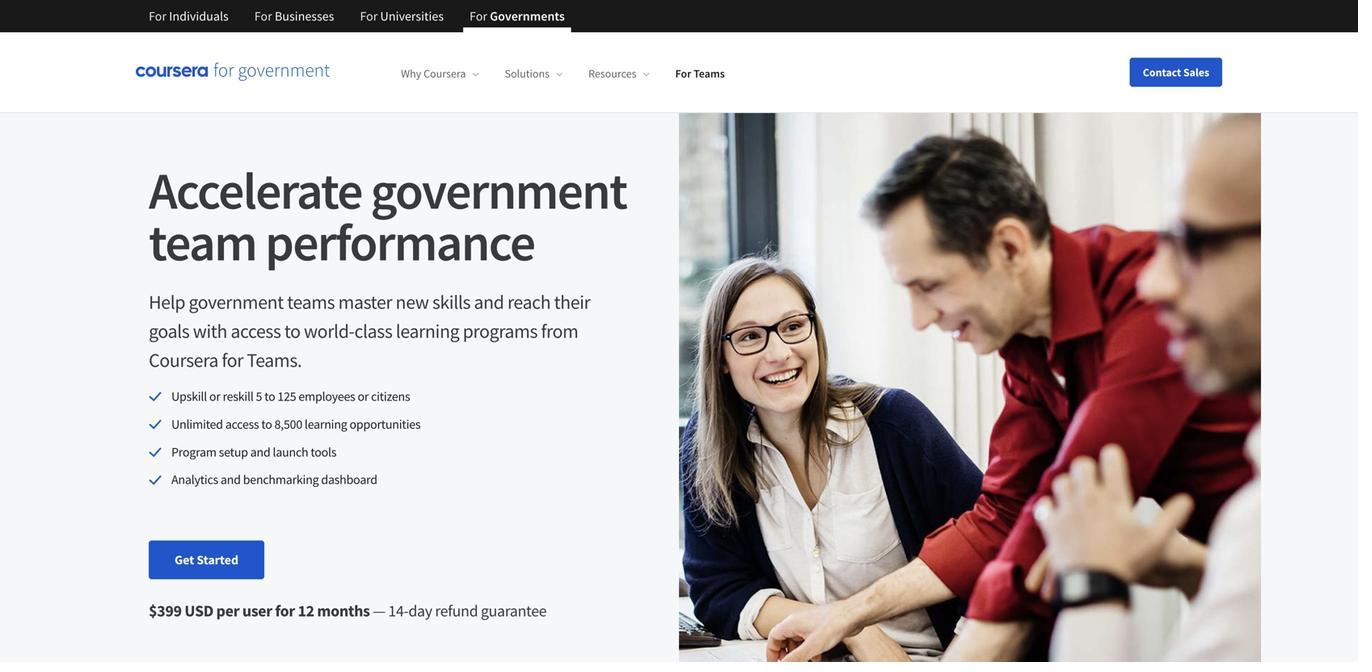 Task type: locate. For each thing, give the bounding box(es) containing it.
get started
[[175, 553, 238, 569]]

1 horizontal spatial for
[[275, 602, 295, 622]]

unlimited access to 8,500 learning opportunities
[[171, 417, 421, 433]]

0 vertical spatial for
[[222, 348, 243, 373]]

0 horizontal spatial coursera
[[149, 348, 218, 373]]

access
[[231, 319, 281, 344], [225, 417, 259, 433]]

goals
[[149, 319, 189, 344]]

learning down employees
[[305, 417, 347, 433]]

—
[[373, 602, 385, 622]]

coursera inside help government teams master new skills and reach their goals with access to world-class learning programs from coursera for teams.
[[149, 348, 218, 373]]

and
[[474, 290, 504, 314], [250, 444, 270, 461], [221, 472, 241, 488]]

8,500
[[274, 417, 302, 433]]

1 horizontal spatial government
[[371, 158, 627, 223]]

for
[[149, 8, 166, 24], [254, 8, 272, 24], [360, 8, 378, 24], [470, 8, 487, 24], [675, 66, 691, 81]]

and down setup
[[221, 472, 241, 488]]

for teams
[[675, 66, 725, 81]]

opportunities
[[350, 417, 421, 433]]

analytics
[[171, 472, 218, 488]]

setup
[[219, 444, 248, 461]]

coursera
[[424, 66, 466, 81], [149, 348, 218, 373]]

launch
[[273, 444, 308, 461]]

for
[[222, 348, 243, 373], [275, 602, 295, 622]]

benchmarking
[[243, 472, 319, 488]]

for for governments
[[470, 8, 487, 24]]

access down 'reskill'
[[225, 417, 259, 433]]

government inside help government teams master new skills and reach their goals with access to world-class learning programs from coursera for teams.
[[189, 290, 284, 314]]

why coursera link
[[401, 66, 479, 81]]

performance
[[265, 210, 535, 275]]

1 vertical spatial for
[[275, 602, 295, 622]]

14-
[[388, 602, 408, 622]]

for left universities
[[360, 8, 378, 24]]

solutions link
[[505, 66, 563, 81]]

or left citizens
[[358, 389, 369, 405]]

government
[[371, 158, 627, 223], [189, 290, 284, 314]]

5
[[256, 389, 262, 405]]

usd
[[185, 602, 213, 622]]

for left individuals in the top left of the page
[[149, 8, 166, 24]]

0 horizontal spatial and
[[221, 472, 241, 488]]

1 horizontal spatial or
[[358, 389, 369, 405]]

coursera down goals
[[149, 348, 218, 373]]

for left businesses
[[254, 8, 272, 24]]

for left the governments
[[470, 8, 487, 24]]

2 horizontal spatial and
[[474, 290, 504, 314]]

0 horizontal spatial government
[[189, 290, 284, 314]]

guarantee
[[481, 602, 547, 622]]

reach
[[507, 290, 551, 314]]

get
[[175, 553, 194, 569]]

to up teams.
[[284, 319, 300, 344]]

reskill
[[223, 389, 253, 405]]

learning down new
[[396, 319, 459, 344]]

or left 'reskill'
[[209, 389, 220, 405]]

refund
[[435, 602, 478, 622]]

and inside help government teams master new skills and reach their goals with access to world-class learning programs from coursera for teams.
[[474, 290, 504, 314]]

to right the 5
[[264, 389, 275, 405]]

to
[[284, 319, 300, 344], [264, 389, 275, 405], [261, 417, 272, 433]]

0 vertical spatial and
[[474, 290, 504, 314]]

for universities
[[360, 8, 444, 24]]

0 vertical spatial coursera
[[424, 66, 466, 81]]

user
[[242, 602, 272, 622]]

0 vertical spatial learning
[[396, 319, 459, 344]]

teams
[[694, 66, 725, 81]]

1 horizontal spatial coursera
[[424, 66, 466, 81]]

analytics and benchmarking dashboard
[[171, 472, 377, 488]]

coursera right why
[[424, 66, 466, 81]]

1 vertical spatial coursera
[[149, 348, 218, 373]]

started
[[197, 553, 238, 569]]

1 horizontal spatial learning
[[396, 319, 459, 344]]

0 horizontal spatial or
[[209, 389, 220, 405]]

access inside help government teams master new skills and reach their goals with access to world-class learning programs from coursera for teams.
[[231, 319, 281, 344]]

1 vertical spatial learning
[[305, 417, 347, 433]]

learning inside help government teams master new skills and reach their goals with access to world-class learning programs from coursera for teams.
[[396, 319, 459, 344]]

businesses
[[275, 8, 334, 24]]

1 vertical spatial and
[[250, 444, 270, 461]]

government inside accelerate government team performance
[[371, 158, 627, 223]]

teams.
[[247, 348, 302, 373]]

learning
[[396, 319, 459, 344], [305, 417, 347, 433]]

1 vertical spatial to
[[264, 389, 275, 405]]

0 horizontal spatial learning
[[305, 417, 347, 433]]

class
[[354, 319, 392, 344]]

accelerate government team performance
[[149, 158, 627, 275]]

0 vertical spatial access
[[231, 319, 281, 344]]

125
[[278, 389, 296, 405]]

dashboard
[[321, 472, 377, 488]]

access up teams.
[[231, 319, 281, 344]]

for left 12 on the left of page
[[275, 602, 295, 622]]

and right setup
[[250, 444, 270, 461]]

contact sales
[[1143, 65, 1209, 80]]

master
[[338, 290, 392, 314]]

for down with
[[222, 348, 243, 373]]

0 horizontal spatial for
[[222, 348, 243, 373]]

0 vertical spatial to
[[284, 319, 300, 344]]

day
[[408, 602, 432, 622]]

to left 8,500
[[261, 417, 272, 433]]

for teams link
[[675, 66, 725, 81]]

1 vertical spatial government
[[189, 290, 284, 314]]

1 horizontal spatial and
[[250, 444, 270, 461]]

team
[[149, 210, 256, 275]]

0 vertical spatial government
[[371, 158, 627, 223]]

and up programs
[[474, 290, 504, 314]]

or
[[209, 389, 220, 405], [358, 389, 369, 405]]



Task type: describe. For each thing, give the bounding box(es) containing it.
for inside help government teams master new skills and reach their goals with access to world-class learning programs from coursera for teams.
[[222, 348, 243, 373]]

with
[[193, 319, 227, 344]]

accelerate
[[149, 158, 362, 223]]

help government teams master new skills and reach their goals with access to world-class learning programs from coursera for teams.
[[149, 290, 590, 373]]

1 or from the left
[[209, 389, 220, 405]]

resources
[[588, 66, 637, 81]]

to inside help government teams master new skills and reach their goals with access to world-class learning programs from coursera for teams.
[[284, 319, 300, 344]]

governments
[[490, 8, 565, 24]]

sales
[[1183, 65, 1209, 80]]

why
[[401, 66, 421, 81]]

12
[[298, 602, 314, 622]]

why coursera
[[401, 66, 466, 81]]

banner navigation
[[136, 0, 578, 32]]

per
[[216, 602, 239, 622]]

2 vertical spatial and
[[221, 472, 241, 488]]

contact sales button
[[1130, 58, 1222, 87]]

resources link
[[588, 66, 649, 81]]

solutions
[[505, 66, 550, 81]]

upskill or reskill 5 to 125 employees or citizens
[[171, 389, 410, 405]]

for for universities
[[360, 8, 378, 24]]

for for businesses
[[254, 8, 272, 24]]

for governments
[[470, 8, 565, 24]]

1 vertical spatial access
[[225, 417, 259, 433]]

government for master
[[189, 290, 284, 314]]

their
[[554, 290, 590, 314]]

skills
[[432, 290, 470, 314]]

contact
[[1143, 65, 1181, 80]]

new
[[396, 290, 429, 314]]

help
[[149, 290, 185, 314]]

teams
[[287, 290, 335, 314]]

program
[[171, 444, 216, 461]]

months
[[317, 602, 370, 622]]

for individuals
[[149, 8, 229, 24]]

$399
[[149, 602, 182, 622]]

programs
[[463, 319, 538, 344]]

citizens
[[371, 389, 410, 405]]

employees
[[298, 389, 355, 405]]

get started link
[[149, 541, 264, 580]]

tools
[[311, 444, 336, 461]]

2 vertical spatial to
[[261, 417, 272, 433]]

individuals
[[169, 8, 229, 24]]

for for individuals
[[149, 8, 166, 24]]

2 or from the left
[[358, 389, 369, 405]]

world-
[[304, 319, 354, 344]]

upskill
[[171, 389, 207, 405]]

$399 usd per user for 12 months — 14-day refund guarantee
[[149, 602, 547, 622]]

for left the teams
[[675, 66, 691, 81]]

universities
[[380, 8, 444, 24]]

coursera for government image
[[136, 63, 330, 82]]

unlimited
[[171, 417, 223, 433]]

for businesses
[[254, 8, 334, 24]]

government for performance
[[371, 158, 627, 223]]

from
[[541, 319, 578, 344]]

program setup and launch tools
[[171, 444, 336, 461]]



Task type: vqa. For each thing, say whether or not it's contained in the screenshot.
government inside Help government teams master new skills and reach their goals with access to world-class learning programs from Coursera for Teams.
yes



